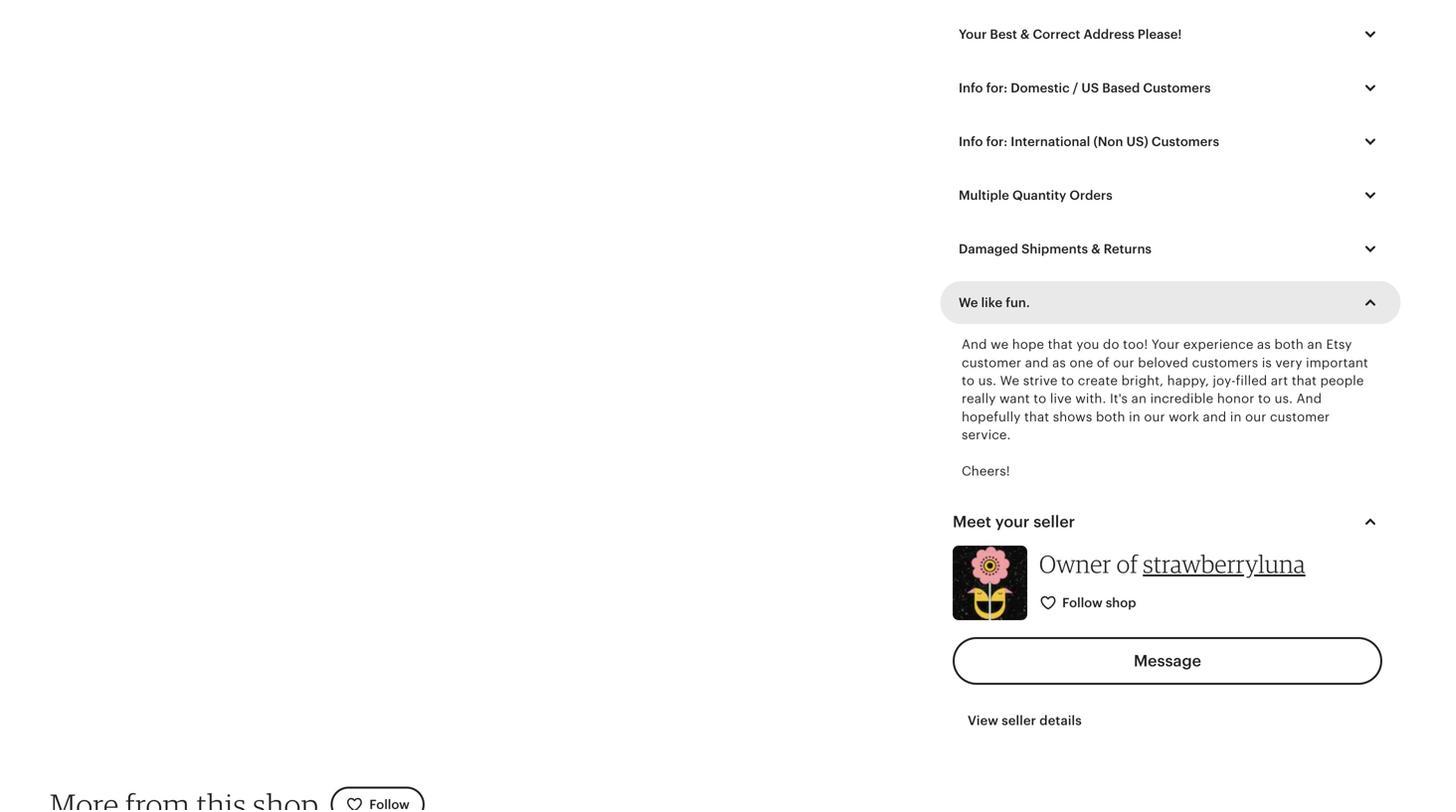 Task type: locate. For each thing, give the bounding box(es) containing it.
strawberryluna link
[[1144, 550, 1306, 579]]

0 vertical spatial seller
[[1034, 514, 1076, 531]]

follow
[[1063, 596, 1103, 611]]

0 horizontal spatial and
[[1026, 356, 1049, 370]]

1 horizontal spatial and
[[1204, 410, 1227, 425]]

follow shop button
[[1025, 586, 1154, 623]]

customer down 'we'
[[962, 356, 1022, 370]]

we left the like
[[959, 296, 979, 310]]

correct
[[1033, 27, 1081, 42]]

incredible
[[1151, 392, 1214, 407]]

and up "strive"
[[1026, 356, 1049, 370]]

to up the "live"
[[1062, 374, 1075, 389]]

cheers!
[[962, 464, 1011, 479]]

as left one
[[1053, 356, 1067, 370]]

customers right the us) in the right top of the page
[[1152, 134, 1220, 149]]

an left etsy
[[1308, 337, 1323, 352]]

that
[[1048, 337, 1074, 352], [1292, 374, 1318, 389], [1025, 410, 1050, 425]]

0 vertical spatial for:
[[987, 81, 1008, 96]]

1 horizontal spatial of
[[1117, 550, 1138, 579]]

your left best
[[959, 27, 987, 42]]

1 horizontal spatial in
[[1231, 410, 1242, 425]]

0 horizontal spatial as
[[1053, 356, 1067, 370]]

info
[[959, 81, 984, 96], [959, 134, 984, 149]]

1 vertical spatial as
[[1053, 356, 1067, 370]]

1 vertical spatial seller
[[1002, 714, 1037, 729]]

1 for: from the top
[[987, 81, 1008, 96]]

in down honor
[[1231, 410, 1242, 425]]

of up create
[[1098, 356, 1110, 370]]

both
[[1275, 337, 1305, 352], [1097, 410, 1126, 425]]

1 vertical spatial and
[[1297, 392, 1323, 407]]

we up want
[[1001, 374, 1020, 389]]

2 for: from the top
[[987, 134, 1008, 149]]

0 horizontal spatial of
[[1098, 356, 1110, 370]]

1 vertical spatial for:
[[987, 134, 1008, 149]]

in down bright,
[[1130, 410, 1141, 425]]

0 horizontal spatial our
[[1114, 356, 1135, 370]]

of up shop
[[1117, 550, 1138, 579]]

best
[[991, 27, 1018, 42]]

1 horizontal spatial our
[[1145, 410, 1166, 425]]

our down honor
[[1246, 410, 1267, 425]]

0 vertical spatial we
[[959, 296, 979, 310]]

and
[[962, 337, 988, 352], [1297, 392, 1323, 407]]

1 horizontal spatial your
[[1152, 337, 1181, 352]]

an
[[1308, 337, 1323, 352], [1132, 392, 1147, 407]]

that left you
[[1048, 337, 1074, 352]]

2 info from the top
[[959, 134, 984, 149]]

0 horizontal spatial we
[[959, 296, 979, 310]]

to down "strive"
[[1034, 392, 1047, 407]]

customers
[[1193, 356, 1259, 370]]

us)
[[1127, 134, 1149, 149]]

1 horizontal spatial and
[[1297, 392, 1323, 407]]

bright,
[[1122, 374, 1164, 389]]

for: for domestic
[[987, 81, 1008, 96]]

0 vertical spatial customer
[[962, 356, 1022, 370]]

&
[[1021, 27, 1030, 42], [1092, 242, 1101, 257]]

1 vertical spatial &
[[1092, 242, 1101, 257]]

an down bright,
[[1132, 392, 1147, 407]]

and down honor
[[1204, 410, 1227, 425]]

0 vertical spatial customers
[[1144, 81, 1212, 96]]

view seller details link
[[953, 704, 1097, 740]]

of
[[1098, 356, 1110, 370], [1117, 550, 1138, 579]]

1 vertical spatial customers
[[1152, 134, 1220, 149]]

1 horizontal spatial we
[[1001, 374, 1020, 389]]

info for: domestic / us based customers button
[[944, 67, 1398, 109]]

your
[[996, 514, 1030, 531]]

our left 'work'
[[1145, 410, 1166, 425]]

your inside 'and we hope that you do too! your experience as both an etsy customer and as one of our beloved customers is very important to us. we strive to create bright, happy, joy-filled art that people really want to live with. it's an incredible honor to us. and hopefully that shows both in our work and in our customer service.'
[[1152, 337, 1181, 352]]

you
[[1077, 337, 1100, 352]]

1 vertical spatial and
[[1204, 410, 1227, 425]]

1 vertical spatial of
[[1117, 550, 1138, 579]]

as up is
[[1258, 337, 1272, 352]]

us
[[1082, 81, 1100, 96]]

shipments
[[1022, 242, 1089, 257]]

1 horizontal spatial customer
[[1271, 410, 1331, 425]]

for: left 'international'
[[987, 134, 1008, 149]]

info up multiple
[[959, 134, 984, 149]]

1 vertical spatial an
[[1132, 392, 1147, 407]]

both up very
[[1275, 337, 1305, 352]]

1 vertical spatial both
[[1097, 410, 1126, 425]]

orders
[[1070, 188, 1113, 203]]

1 horizontal spatial as
[[1258, 337, 1272, 352]]

1 vertical spatial we
[[1001, 374, 1020, 389]]

multiple quantity orders button
[[944, 175, 1398, 217]]

1 horizontal spatial &
[[1092, 242, 1101, 257]]

honor
[[1218, 392, 1255, 407]]

and left 'we'
[[962, 337, 988, 352]]

shop
[[1106, 596, 1137, 611]]

0 vertical spatial us.
[[979, 374, 997, 389]]

1 info from the top
[[959, 81, 984, 96]]

important
[[1307, 356, 1369, 370]]

seller right view
[[1002, 714, 1037, 729]]

for: for international
[[987, 134, 1008, 149]]

as
[[1258, 337, 1272, 352], [1053, 356, 1067, 370]]

0 vertical spatial your
[[959, 27, 987, 42]]

both down it's
[[1097, 410, 1126, 425]]

damaged shipments & returns button
[[944, 228, 1398, 270]]

our
[[1114, 356, 1135, 370], [1145, 410, 1166, 425], [1246, 410, 1267, 425]]

and
[[1026, 356, 1049, 370], [1204, 410, 1227, 425]]

1 vertical spatial info
[[959, 134, 984, 149]]

(non
[[1094, 134, 1124, 149]]

to up really
[[962, 374, 975, 389]]

very
[[1276, 356, 1303, 370]]

0 vertical spatial and
[[962, 337, 988, 352]]

in
[[1130, 410, 1141, 425], [1231, 410, 1242, 425]]

your best & correct address please! button
[[944, 14, 1398, 55]]

we like fun. button
[[944, 282, 1398, 324]]

0 horizontal spatial your
[[959, 27, 987, 42]]

seller inside dropdown button
[[1034, 514, 1076, 531]]

your up beloved
[[1152, 337, 1181, 352]]

& left returns
[[1092, 242, 1101, 257]]

0 vertical spatial info
[[959, 81, 984, 96]]

meet your seller button
[[935, 499, 1401, 546]]

with.
[[1076, 392, 1107, 407]]

0 horizontal spatial &
[[1021, 27, 1030, 42]]

2 vertical spatial that
[[1025, 410, 1050, 425]]

filled
[[1236, 374, 1268, 389]]

service.
[[962, 428, 1011, 443]]

joy-
[[1214, 374, 1237, 389]]

for:
[[987, 81, 1008, 96], [987, 134, 1008, 149]]

us. up really
[[979, 374, 997, 389]]

1 horizontal spatial an
[[1308, 337, 1323, 352]]

and down the people
[[1297, 392, 1323, 407]]

damaged shipments & returns
[[959, 242, 1152, 257]]

1 horizontal spatial both
[[1275, 337, 1305, 352]]

info for: international (non us) customers
[[959, 134, 1220, 149]]

info for: international (non us) customers button
[[944, 121, 1398, 163]]

us. down art
[[1275, 392, 1294, 407]]

seller
[[1034, 514, 1076, 531], [1002, 714, 1037, 729]]

customers
[[1144, 81, 1212, 96], [1152, 134, 1220, 149]]

meet your seller
[[953, 514, 1076, 531]]

hope
[[1013, 337, 1045, 352]]

0 horizontal spatial us.
[[979, 374, 997, 389]]

that down want
[[1025, 410, 1050, 425]]

us.
[[979, 374, 997, 389], [1275, 392, 1294, 407]]

that down very
[[1292, 374, 1318, 389]]

info left domestic
[[959, 81, 984, 96]]

1 vertical spatial that
[[1292, 374, 1318, 389]]

0 horizontal spatial customer
[[962, 356, 1022, 370]]

is
[[1263, 356, 1273, 370]]

details
[[1040, 714, 1083, 729]]

customer down art
[[1271, 410, 1331, 425]]

0 vertical spatial that
[[1048, 337, 1074, 352]]

0 horizontal spatial in
[[1130, 410, 1141, 425]]

seller right your
[[1034, 514, 1076, 531]]

owner of strawberryluna
[[1040, 550, 1306, 579]]

& right best
[[1021, 27, 1030, 42]]

customer
[[962, 356, 1022, 370], [1271, 410, 1331, 425]]

shows
[[1054, 410, 1093, 425]]

1 vertical spatial us.
[[1275, 392, 1294, 407]]

0 vertical spatial of
[[1098, 356, 1110, 370]]

for: left domestic
[[987, 81, 1008, 96]]

multiple
[[959, 188, 1010, 203]]

info for info for: domestic / us based customers
[[959, 81, 984, 96]]

your
[[959, 27, 987, 42], [1152, 337, 1181, 352]]

0 vertical spatial both
[[1275, 337, 1305, 352]]

view seller details
[[968, 714, 1083, 729]]

customers down the your best & correct address please! dropdown button
[[1144, 81, 1212, 96]]

0 vertical spatial &
[[1021, 27, 1030, 42]]

our down too!
[[1114, 356, 1135, 370]]

your best & correct address please!
[[959, 27, 1183, 42]]

to
[[962, 374, 975, 389], [1062, 374, 1075, 389], [1034, 392, 1047, 407], [1259, 392, 1272, 407]]

1 vertical spatial your
[[1152, 337, 1181, 352]]

owner
[[1040, 550, 1112, 579]]

0 vertical spatial as
[[1258, 337, 1272, 352]]



Task type: describe. For each thing, give the bounding box(es) containing it.
message
[[1134, 653, 1202, 671]]

view
[[968, 714, 999, 729]]

follow shop
[[1063, 596, 1137, 611]]

want
[[1000, 392, 1031, 407]]

experience
[[1184, 337, 1254, 352]]

fun.
[[1006, 296, 1031, 310]]

0 horizontal spatial an
[[1132, 392, 1147, 407]]

seller inside 'link'
[[1002, 714, 1037, 729]]

we
[[991, 337, 1009, 352]]

owner of <a href='https://www.etsy.com/shop/strawberryluna?ref=l2-about-shopname' class='wt-text-link'>strawberryluna</a> image
[[953, 546, 1028, 621]]

really
[[962, 392, 996, 407]]

based
[[1103, 81, 1141, 96]]

& for shipments
[[1092, 242, 1101, 257]]

to down filled
[[1259, 392, 1272, 407]]

/
[[1073, 81, 1079, 96]]

info for info for: international (non us) customers
[[959, 134, 984, 149]]

1 in from the left
[[1130, 410, 1141, 425]]

one
[[1070, 356, 1094, 370]]

happy,
[[1168, 374, 1210, 389]]

and we hope that you do too! your experience as both an etsy customer and as one of our beloved customers is very important to us. we strive to create bright, happy, joy-filled art that people really want to live with. it's an incredible honor to us. and hopefully that shows both in our work and in our customer service.
[[962, 337, 1369, 443]]

create
[[1078, 374, 1118, 389]]

2 in from the left
[[1231, 410, 1242, 425]]

0 vertical spatial and
[[1026, 356, 1049, 370]]

domestic
[[1011, 81, 1070, 96]]

damaged
[[959, 242, 1019, 257]]

do
[[1104, 337, 1120, 352]]

1 vertical spatial customer
[[1271, 410, 1331, 425]]

0 horizontal spatial both
[[1097, 410, 1126, 425]]

your inside dropdown button
[[959, 27, 987, 42]]

of inside 'and we hope that you do too! your experience as both an etsy customer and as one of our beloved customers is very important to us. we strive to create bright, happy, joy-filled art that people really want to live with. it's an incredible honor to us. and hopefully that shows both in our work and in our customer service.'
[[1098, 356, 1110, 370]]

& for best
[[1021, 27, 1030, 42]]

2 horizontal spatial our
[[1246, 410, 1267, 425]]

message button
[[953, 638, 1383, 686]]

we inside dropdown button
[[959, 296, 979, 310]]

international
[[1011, 134, 1091, 149]]

work
[[1169, 410, 1200, 425]]

quantity
[[1013, 188, 1067, 203]]

info for: domestic / us based customers
[[959, 81, 1212, 96]]

0 vertical spatial an
[[1308, 337, 1323, 352]]

we inside 'and we hope that you do too! your experience as both an etsy customer and as one of our beloved customers is very important to us. we strive to create bright, happy, joy-filled art that people really want to live with. it's an incredible honor to us. and hopefully that shows both in our work and in our customer service.'
[[1001, 374, 1020, 389]]

returns
[[1104, 242, 1152, 257]]

live
[[1051, 392, 1072, 407]]

strawberryluna
[[1144, 550, 1306, 579]]

like
[[982, 296, 1003, 310]]

address
[[1084, 27, 1135, 42]]

0 horizontal spatial and
[[962, 337, 988, 352]]

we like fun.
[[959, 296, 1031, 310]]

people
[[1321, 374, 1365, 389]]

it's
[[1111, 392, 1129, 407]]

art
[[1272, 374, 1289, 389]]

beloved
[[1139, 356, 1189, 370]]

multiple quantity orders
[[959, 188, 1113, 203]]

meet
[[953, 514, 992, 531]]

please!
[[1138, 27, 1183, 42]]

too!
[[1124, 337, 1149, 352]]

hopefully
[[962, 410, 1021, 425]]

strive
[[1024, 374, 1058, 389]]

etsy
[[1327, 337, 1353, 352]]

1 horizontal spatial us.
[[1275, 392, 1294, 407]]



Task type: vqa. For each thing, say whether or not it's contained in the screenshot.
Orders
yes



